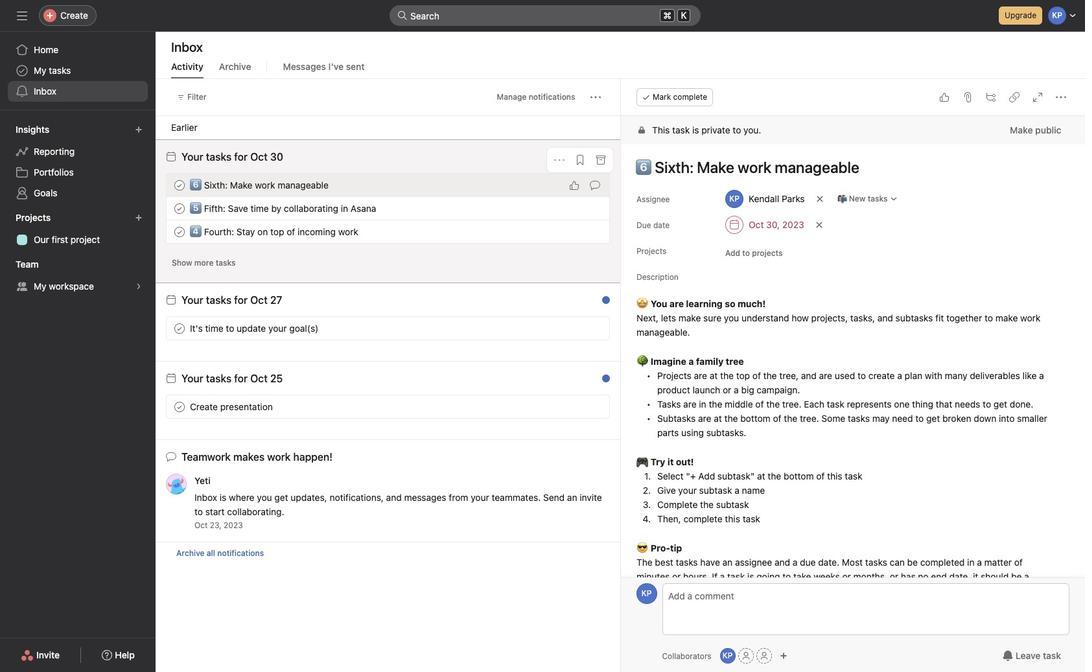 Task type: describe. For each thing, give the bounding box(es) containing it.
⌘
[[664, 10, 672, 21]]

project.
[[637, 586, 669, 597]]

Task Name text field
[[628, 152, 1070, 182]]

represents
[[847, 399, 892, 410]]

or down most
[[843, 571, 851, 582]]

mark complete image for 5️⃣ fifth: save time by collaborating in asana
[[172, 201, 187, 216]]

2 make from the left
[[996, 313, 1018, 324]]

help button
[[94, 644, 143, 667]]

projects
[[752, 248, 783, 258]]

prominent image
[[398, 10, 408, 21]]

6️⃣ sixth: make work manageable dialog
[[621, 79, 1086, 673]]

tasks up create presentation link
[[206, 373, 232, 385]]

at inside 🎮 try it out! select "+ add subtask" at the bottom of this task give your subtask a name complete the subtask then, complete this task
[[757, 471, 765, 482]]

most
[[842, 557, 863, 568]]

see details, my workspace image
[[135, 283, 143, 291]]

tasks up "months,"
[[865, 557, 888, 568]]

0 horizontal spatial 0 likes. click to like this task image
[[569, 180, 580, 190]]

0 vertical spatial subtask
[[699, 485, 732, 496]]

it's time to update your goal(s)
[[190, 323, 319, 334]]

mark complete image for create presentation
[[172, 399, 187, 415]]

are up subtasks
[[683, 399, 697, 410]]

kendall parks button
[[720, 187, 811, 211]]

tasks inside popup button
[[868, 194, 888, 204]]

projects button
[[13, 209, 62, 227]]

goals link
[[8, 183, 148, 204]]

a right "should"
[[1025, 571, 1029, 582]]

new insights image
[[135, 126, 143, 134]]

mark complete checkbox for 6️⃣ sixth: make work manageable
[[172, 177, 187, 193]]

work down the "asana"
[[338, 226, 359, 237]]

25
[[270, 373, 283, 385]]

📬 new tasks button
[[832, 190, 904, 208]]

may
[[873, 413, 890, 424]]

parks
[[782, 193, 805, 204]]

0 horizontal spatial this
[[725, 514, 740, 525]]

done.
[[1010, 399, 1034, 410]]

1 vertical spatial be
[[1012, 571, 1022, 582]]

subtasks.
[[706, 427, 747, 438]]

0 horizontal spatial kp
[[642, 589, 652, 599]]

1 vertical spatial kp button
[[720, 649, 736, 664]]

subtask"
[[718, 471, 755, 482]]

notifications inside button
[[529, 92, 576, 102]]

archive notification image
[[596, 298, 606, 309]]

a right if
[[720, 571, 725, 582]]

0 horizontal spatial kp button
[[637, 584, 657, 605]]

save
[[228, 203, 248, 214]]

1 horizontal spatial time
[[251, 203, 269, 214]]

sixth:
[[204, 179, 228, 190]]

for for 25
[[234, 373, 248, 385]]

of down campaign.
[[773, 413, 782, 424]]

"+
[[686, 471, 696, 482]]

description
[[637, 272, 679, 282]]

our first project
[[34, 234, 100, 245]]

it's time to update your goal(s) link
[[190, 323, 319, 334]]

tasks up sixth:
[[206, 151, 232, 163]]

archive link
[[219, 61, 251, 78]]

my for my tasks
[[34, 65, 46, 76]]

0 horizontal spatial time
[[205, 323, 224, 334]]

oct for 27
[[250, 294, 268, 306]]

Search tasks, projects, and more text field
[[390, 5, 701, 26]]

needs
[[955, 399, 981, 410]]

a right like
[[1039, 370, 1044, 381]]

manageable
[[278, 179, 329, 190]]

copy task link image
[[1009, 92, 1020, 102]]

it inside 🎮 try it out! select "+ add subtask" at the bottom of this task give your subtask a name complete the subtask then, complete this task
[[668, 457, 674, 468]]

show more tasks
[[172, 258, 236, 268]]

your for your tasks for oct 30
[[182, 151, 203, 163]]

2023 inside dropdown button
[[782, 219, 804, 230]]

1 horizontal spatial 0 likes. click to like this task image
[[939, 92, 950, 102]]

projects element
[[0, 206, 156, 253]]

mark complete image
[[172, 224, 187, 240]]

of inside 😎 pro-tip the best tasks have an assignee and a due date. most tasks can be completed in a matter of minutes or hours. if a task is going to take weeks or months, or has no end date, it should be a project.
[[1015, 557, 1023, 568]]

a left big
[[734, 385, 739, 396]]

or inside the 🌳 imagine a family tree projects are at the top of the tree, and are used to create a plan with many deliverables like a product launch or a big campaign. tasks are in the middle of the tree. each task represents one thing that needs to get done. subtasks are at the bottom of the tree. some tasks may need to get broken down into smaller parts using subtasks.
[[723, 385, 732, 396]]

it inside 😎 pro-tip the best tasks have an assignee and a due date. most tasks can be completed in a matter of minutes or hours. if a task is going to take weeks or months, or has no end date, it should be a project.
[[973, 571, 979, 582]]

📬
[[837, 194, 847, 204]]

0 vertical spatial at
[[710, 370, 718, 381]]

30
[[270, 151, 283, 163]]

1 vertical spatial projects
[[637, 246, 667, 256]]

you inside 🤩 you are learning so much! next, lets make sure you understand how projects, tasks, and subtasks fit together to make work manageable.
[[724, 313, 739, 324]]

attachments: add a file to this task, 6️⃣ sixth: make work manageable image
[[963, 92, 973, 102]]

add to bookmarks image
[[575, 155, 585, 165]]

complete
[[657, 499, 698, 510]]

are inside 🤩 you are learning so much! next, lets make sure you understand how projects, tasks, and subtasks fit together to make work manageable.
[[670, 298, 684, 309]]

thing
[[912, 399, 934, 410]]

get inside yeti inbox is where you get updates, notifications, and messages from your teammates. send an invite to start collaborating. oct 23, 2023
[[275, 492, 288, 503]]

inbox link
[[8, 81, 148, 102]]

an inside yeti inbox is where you get updates, notifications, and messages from your teammates. send an invite to start collaborating. oct 23, 2023
[[567, 492, 578, 503]]

work inside 🤩 you are learning so much! next, lets make sure you understand how projects, tasks, and subtasks fit together to make work manageable.
[[1021, 313, 1041, 324]]

😎
[[637, 540, 648, 555]]

oct 30, 2023 button
[[720, 213, 810, 237]]

from
[[449, 492, 469, 503]]

my workspace link
[[8, 276, 148, 297]]

1 horizontal spatial this
[[827, 471, 843, 482]]

should
[[981, 571, 1009, 582]]

archive for archive
[[219, 61, 251, 72]]

to up down
[[983, 399, 991, 410]]

1 vertical spatial make
[[230, 179, 253, 190]]

6️⃣
[[190, 179, 202, 190]]

hide sidebar image
[[17, 10, 27, 21]]

a left the family
[[689, 356, 694, 367]]

0 vertical spatial get
[[994, 399, 1008, 410]]

inbox inside yeti inbox is where you get updates, notifications, and messages from your teammates. send an invite to start collaborating. oct 23, 2023
[[195, 492, 217, 503]]

more actions image
[[591, 92, 601, 102]]

the
[[637, 557, 653, 568]]

broken
[[943, 413, 972, 424]]

create
[[869, 370, 895, 381]]

family
[[696, 356, 724, 367]]

🎮 try it out! select "+ add subtask" at the bottom of this task give your subtask a name complete the subtask then, complete this task
[[637, 454, 863, 525]]

on
[[258, 226, 268, 237]]

work right makes
[[267, 451, 291, 463]]

show more tasks button
[[166, 254, 242, 272]]

your inside 🎮 try it out! select "+ add subtask" at the bottom of this task give your subtask a name complete the subtask then, complete this task
[[678, 485, 697, 496]]

best
[[655, 557, 673, 568]]

new project or portfolio image
[[135, 214, 143, 222]]

minutes
[[637, 571, 670, 582]]

5️⃣
[[190, 203, 202, 214]]

goal(s)
[[290, 323, 319, 334]]

subtasks
[[896, 313, 933, 324]]

are up launch
[[694, 370, 707, 381]]

6️⃣ sixth: make work manageable link
[[190, 179, 329, 190]]

middle
[[725, 399, 753, 410]]

inbox inside global element
[[34, 86, 56, 97]]

in inside the 🌳 imagine a family tree projects are at the top of the tree, and are used to create a plan with many deliverables like a product launch or a big campaign. tasks are in the middle of the tree. each task represents one thing that needs to get done. subtasks are at the bottom of the tree. some tasks may need to get broken down into smaller parts using subtasks.
[[699, 399, 706, 410]]

0 comments image
[[590, 180, 600, 190]]

leave
[[1016, 651, 1041, 662]]

task right this
[[672, 125, 690, 136]]

your tasks for oct 27
[[182, 294, 282, 306]]

product
[[657, 385, 690, 396]]

are up using on the bottom of page
[[698, 413, 712, 424]]

insights element
[[0, 118, 156, 206]]

more
[[194, 258, 214, 268]]

of inside 🎮 try it out! select "+ add subtask" at the bottom of this task give your subtask a name complete the subtask then, complete this task
[[816, 471, 825, 482]]

task down name
[[743, 514, 760, 525]]

to down thing
[[916, 413, 924, 424]]

make inside button
[[1010, 125, 1033, 136]]

subtasks
[[657, 413, 696, 424]]

how
[[792, 313, 809, 324]]

or left has
[[890, 571, 899, 582]]

into
[[999, 413, 1015, 424]]

tree
[[726, 356, 744, 367]]

and inside 😎 pro-tip the best tasks have an assignee and a due date. most tasks can be completed in a matter of minutes or hours. if a task is going to take weeks or months, or has no end date, it should be a project.
[[775, 557, 790, 568]]

create for create presentation
[[190, 401, 218, 412]]

🌳
[[637, 353, 648, 368]]

a left matter
[[977, 557, 982, 568]]

update
[[237, 323, 266, 334]]

new
[[849, 194, 866, 204]]

clear due date image
[[815, 221, 823, 229]]

going
[[757, 571, 780, 582]]

goals
[[34, 187, 57, 198]]

work up by
[[255, 179, 275, 190]]

stay
[[237, 226, 255, 237]]

reporting
[[34, 146, 75, 157]]

your tasks for oct 30, task element
[[182, 151, 283, 163]]

collaborating
[[284, 203, 339, 214]]

reporting link
[[8, 141, 148, 162]]

oct inside oct 30, 2023 dropdown button
[[749, 219, 764, 230]]

complete inside 🎮 try it out! select "+ add subtask" at the bottom of this task give your subtask a name complete the subtask then, complete this task
[[684, 514, 723, 525]]

show
[[172, 258, 192, 268]]

messages
[[283, 61, 326, 72]]

completed
[[921, 557, 965, 568]]

deliverables
[[970, 370, 1021, 381]]

and inside yeti inbox is where you get updates, notifications, and messages from your teammates. send an invite to start collaborating. oct 23, 2023
[[386, 492, 402, 503]]

of up big
[[753, 370, 761, 381]]

0 vertical spatial tree.
[[782, 399, 802, 410]]

matter
[[985, 557, 1012, 568]]

take
[[794, 571, 811, 582]]

to right used
[[858, 370, 866, 381]]

to inside 😎 pro-tip the best tasks have an assignee and a due date. most tasks can be completed in a matter of minutes or hours. if a task is going to take weeks or months, or has no end date, it should be a project.
[[783, 571, 791, 582]]

top inside the 🌳 imagine a family tree projects are at the top of the tree, and are used to create a plan with many deliverables like a product launch or a big campaign. tasks are in the middle of the tree. each task represents one thing that needs to get done. subtasks are at the bottom of the tree. some tasks may need to get broken down into smaller parts using subtasks.
[[736, 370, 750, 381]]

or down best
[[672, 571, 681, 582]]

complete inside button
[[673, 92, 707, 102]]

6️⃣ sixth: make work manageable
[[190, 179, 329, 190]]

1 vertical spatial tree.
[[800, 413, 819, 424]]

teamwork makes work happen!
[[182, 451, 333, 463]]

my for my workspace
[[34, 281, 46, 292]]

0 horizontal spatial top
[[271, 226, 284, 237]]

1 vertical spatial at
[[714, 413, 722, 424]]

1 vertical spatial kp
[[723, 651, 733, 661]]

teams element
[[0, 253, 156, 300]]

archive all notifications
[[176, 549, 264, 558]]

each
[[804, 399, 825, 410]]

makes
[[233, 451, 265, 463]]

due
[[800, 557, 816, 568]]

create for create
[[60, 10, 88, 21]]

portfolios link
[[8, 162, 148, 183]]

to left you.
[[733, 125, 741, 136]]

projects inside dropdown button
[[16, 212, 51, 223]]

weeks
[[814, 571, 840, 582]]

2 archive notification image from the top
[[596, 377, 606, 387]]

can
[[890, 557, 905, 568]]

notifications inside button
[[217, 549, 264, 558]]

1 horizontal spatial get
[[927, 413, 940, 424]]



Task type: locate. For each thing, give the bounding box(es) containing it.
archive
[[219, 61, 251, 72], [176, 549, 205, 558]]

1 my from the top
[[34, 65, 46, 76]]

2 vertical spatial mark complete checkbox
[[172, 399, 187, 415]]

mark complete image for it's time to update your goal(s)
[[172, 321, 187, 336]]

a inside 🎮 try it out! select "+ add subtask" at the bottom of this task give your subtask a name complete the subtask then, complete this task
[[735, 485, 740, 496]]

3 mark complete checkbox from the top
[[172, 399, 187, 415]]

make
[[1010, 125, 1033, 136], [230, 179, 253, 190]]

4 mark complete image from the top
[[172, 399, 187, 415]]

your tasks for oct 30
[[182, 151, 283, 163]]

portfolios
[[34, 167, 74, 178]]

task down some
[[845, 471, 863, 482]]

1 vertical spatial notifications
[[217, 549, 264, 558]]

None field
[[390, 5, 701, 26]]

messages i've sent link
[[283, 61, 365, 78]]

messages
[[404, 492, 447, 503]]

1 mark complete checkbox from the top
[[172, 177, 187, 193]]

or
[[723, 385, 732, 396], [672, 571, 681, 582], [843, 571, 851, 582], [890, 571, 899, 582]]

work
[[255, 179, 275, 190], [338, 226, 359, 237], [1021, 313, 1041, 324], [267, 451, 291, 463]]

2 vertical spatial in
[[968, 557, 975, 568]]

assignee
[[735, 557, 772, 568]]

tasks down represents on the right bottom of page
[[848, 413, 870, 424]]

more actions for this task image
[[1056, 92, 1066, 102]]

0 vertical spatial you
[[724, 313, 739, 324]]

team button
[[13, 256, 50, 274]]

and inside 🤩 you are learning so much! next, lets make sure you understand how projects, tasks, and subtasks fit together to make work manageable.
[[878, 313, 893, 324]]

tasks right new
[[868, 194, 888, 204]]

get
[[994, 399, 1008, 410], [927, 413, 940, 424], [275, 492, 288, 503]]

2 mark complete checkbox from the top
[[172, 321, 187, 336]]

1 vertical spatial mark complete checkbox
[[172, 201, 187, 216]]

1 vertical spatial bottom
[[784, 471, 814, 482]]

projects inside the 🌳 imagine a family tree projects are at the top of the tree, and are used to create a plan with many deliverables like a product launch or a big campaign. tasks are in the middle of the tree. each task represents one thing that needs to get done. subtasks are at the bottom of the tree. some tasks may need to get broken down into smaller parts using subtasks.
[[657, 370, 692, 381]]

using
[[681, 427, 704, 438]]

2 vertical spatial inbox
[[195, 492, 217, 503]]

and left messages
[[386, 492, 402, 503]]

next,
[[637, 313, 659, 324]]

try
[[651, 457, 665, 468]]

tip
[[670, 543, 682, 554]]

mark complete image left 6️⃣
[[172, 177, 187, 193]]

tasks right the more
[[216, 258, 236, 268]]

an inside 😎 pro-tip the best tasks have an assignee and a due date. most tasks can be completed in a matter of minutes or hours. if a task is going to take weeks or months, or has no end date, it should be a project.
[[723, 557, 733, 568]]

it right try
[[668, 457, 674, 468]]

of down some
[[816, 471, 825, 482]]

1 horizontal spatial an
[[723, 557, 733, 568]]

1 horizontal spatial kp button
[[720, 649, 736, 664]]

happen!
[[293, 451, 333, 463]]

mark complete checkbox left create presentation link
[[172, 399, 187, 415]]

a down subtask"
[[735, 485, 740, 496]]

add subtask image
[[986, 92, 996, 102]]

to inside yeti inbox is where you get updates, notifications, and messages from your teammates. send an invite to start collaborating. oct 23, 2023
[[195, 507, 203, 518]]

team
[[16, 259, 39, 270]]

you inside yeti inbox is where you get updates, notifications, and messages from your teammates. send an invite to start collaborating. oct 23, 2023
[[257, 492, 272, 503]]

projects up product on the bottom right of the page
[[657, 370, 692, 381]]

tree,
[[780, 370, 799, 381]]

k
[[682, 10, 687, 21]]

my workspace
[[34, 281, 94, 292]]

0 vertical spatial time
[[251, 203, 269, 214]]

like
[[1023, 370, 1037, 381]]

is inside 😎 pro-tip the best tasks have an assignee and a due date. most tasks can be completed in a matter of minutes or hours. if a task is going to take weeks or months, or has no end date, it should be a project.
[[747, 571, 754, 582]]

1 horizontal spatial your
[[471, 492, 490, 503]]

0 horizontal spatial 2023
[[224, 521, 243, 531]]

my down home
[[34, 65, 46, 76]]

1 archive notification image from the top
[[596, 155, 606, 165]]

0 vertical spatial kp
[[642, 589, 652, 599]]

create inside dropdown button
[[60, 10, 88, 21]]

🤩
[[637, 296, 648, 311]]

1 vertical spatial for
[[234, 294, 248, 306]]

my
[[34, 65, 46, 76], [34, 281, 46, 292]]

0 vertical spatial add
[[725, 248, 740, 258]]

0 vertical spatial my
[[34, 65, 46, 76]]

1 horizontal spatial archive
[[219, 61, 251, 72]]

need
[[892, 413, 913, 424]]

1 make from the left
[[679, 313, 701, 324]]

🤩 you are learning so much! next, lets make sure you understand how projects, tasks, and subtasks fit together to make work manageable.
[[637, 296, 1043, 338]]

main content containing 🤩
[[621, 116, 1086, 673]]

0 horizontal spatial in
[[341, 203, 348, 214]]

1 horizontal spatial you
[[724, 313, 739, 324]]

add inside 🎮 try it out! select "+ add subtask" at the bottom of this task give your subtask a name complete the subtask then, complete this task
[[698, 471, 715, 482]]

you
[[724, 313, 739, 324], [257, 492, 272, 503]]

bottom down middle
[[741, 413, 771, 424]]

inbox up start
[[195, 492, 217, 503]]

add left projects
[[725, 248, 740, 258]]

you.
[[744, 125, 761, 136]]

0 horizontal spatial your
[[269, 323, 287, 334]]

get up into
[[994, 399, 1008, 410]]

and inside the 🌳 imagine a family tree projects are at the top of the tree, and are used to create a plan with many deliverables like a product launch or a big campaign. tasks are in the middle of the tree. each task represents one thing that needs to get done. subtasks are at the bottom of the tree. some tasks may need to get broken down into smaller parts using subtasks.
[[801, 370, 817, 381]]

tasks inside button
[[216, 258, 236, 268]]

have
[[700, 557, 720, 568]]

tasks inside "link"
[[49, 65, 71, 76]]

1 vertical spatial complete
[[684, 514, 723, 525]]

oct left 23,
[[195, 521, 208, 531]]

for up presentation
[[234, 373, 248, 385]]

down
[[974, 413, 997, 424]]

at down the family
[[710, 370, 718, 381]]

earlier
[[171, 122, 198, 133]]

date.
[[818, 557, 840, 568]]

is left private at right
[[692, 125, 699, 136]]

presentation
[[220, 401, 273, 412]]

kp right collaborators
[[723, 651, 733, 661]]

you down so
[[724, 313, 739, 324]]

complete right mark
[[673, 92, 707, 102]]

archive right activity
[[219, 61, 251, 72]]

2 my from the top
[[34, 281, 46, 292]]

and
[[878, 313, 893, 324], [801, 370, 817, 381], [386, 492, 402, 503], [775, 557, 790, 568]]

learning
[[686, 298, 723, 309]]

date
[[653, 221, 670, 230]]

task inside button
[[1044, 651, 1062, 662]]

campaign.
[[757, 385, 800, 396]]

task right if
[[727, 571, 745, 582]]

description document
[[622, 296, 1070, 599]]

0 horizontal spatial notifications
[[217, 549, 264, 558]]

your inside yeti inbox is where you get updates, notifications, and messages from your teammates. send an invite to start collaborating. oct 23, 2023
[[471, 492, 490, 503]]

collaborators
[[663, 652, 712, 661]]

to left update
[[226, 323, 234, 334]]

0 horizontal spatial archive
[[176, 549, 205, 558]]

with
[[925, 370, 943, 381]]

i've
[[329, 61, 344, 72]]

your for your tasks for oct 25
[[182, 373, 203, 385]]

0 vertical spatial complete
[[673, 92, 707, 102]]

your up 6️⃣
[[182, 151, 203, 163]]

2 your from the top
[[182, 294, 203, 306]]

2 for from the top
[[234, 294, 248, 306]]

0 horizontal spatial is
[[220, 492, 227, 503]]

0 vertical spatial archive notification image
[[596, 155, 606, 165]]

0 likes. click to like this task image
[[939, 92, 950, 102], [569, 180, 580, 190]]

1 vertical spatial 0 likes. click to like this task image
[[569, 180, 580, 190]]

pro-
[[651, 543, 670, 554]]

kendall parks
[[749, 193, 805, 204]]

more actions image
[[554, 155, 565, 165]]

complete
[[673, 92, 707, 102], [684, 514, 723, 525]]

oct for 30
[[250, 151, 268, 163]]

1 vertical spatial is
[[220, 492, 227, 503]]

0 horizontal spatial be
[[908, 557, 918, 568]]

of down the '5️⃣ fifth: save time by collaborating in asana' "link"
[[287, 226, 295, 237]]

our
[[34, 234, 49, 245]]

1 vertical spatial subtask
[[716, 499, 749, 510]]

sure
[[703, 313, 722, 324]]

collaborating.
[[227, 507, 284, 518]]

is up start
[[220, 492, 227, 503]]

at up name
[[757, 471, 765, 482]]

1 vertical spatial this
[[725, 514, 740, 525]]

out!
[[676, 457, 694, 468]]

in down launch
[[699, 399, 706, 410]]

0 vertical spatial mark complete checkbox
[[172, 224, 187, 240]]

0 vertical spatial 0 likes. click to like this task image
[[939, 92, 950, 102]]

kp button
[[637, 584, 657, 605], [720, 649, 736, 664]]

complete down complete
[[684, 514, 723, 525]]

your up the create presentation
[[182, 373, 203, 385]]

to inside button
[[743, 248, 750, 258]]

0 vertical spatial in
[[341, 203, 348, 214]]

0 vertical spatial archive
[[219, 61, 251, 72]]

0 likes. click to like this task image left attachments: add a file to this task, 6️⃣ sixth: make work manageable icon
[[939, 92, 950, 102]]

2 vertical spatial your
[[182, 373, 203, 385]]

to inside 🤩 you are learning so much! next, lets make sure you understand how projects, tasks, and subtasks fit together to make work manageable.
[[985, 313, 993, 324]]

your down "+
[[678, 485, 697, 496]]

oct left 30
[[250, 151, 268, 163]]

0 vertical spatial an
[[567, 492, 578, 503]]

bottom right subtask"
[[784, 471, 814, 482]]

2 mark complete checkbox from the top
[[172, 201, 187, 216]]

mark complete checkbox left 6️⃣
[[172, 177, 187, 193]]

1 vertical spatial it
[[973, 571, 979, 582]]

for for 30
[[234, 151, 248, 163]]

mark complete image
[[172, 177, 187, 193], [172, 201, 187, 216], [172, 321, 187, 336], [172, 399, 187, 415]]

1 vertical spatial your
[[182, 294, 203, 306]]

1 vertical spatial create
[[190, 401, 218, 412]]

your up it's
[[182, 294, 203, 306]]

task inside 😎 pro-tip the best tasks have an assignee and a due date. most tasks can be completed in a matter of minutes or hours. if a task is going to take weeks or months, or has no end date, it should be a project.
[[727, 571, 745, 582]]

2 vertical spatial at
[[757, 471, 765, 482]]

are left used
[[819, 370, 832, 381]]

manage notifications button
[[491, 88, 581, 106]]

1 vertical spatial time
[[205, 323, 224, 334]]

0 horizontal spatial get
[[275, 492, 288, 503]]

get down thing
[[927, 413, 940, 424]]

is for task
[[692, 125, 699, 136]]

tasks down show more tasks button
[[206, 294, 232, 306]]

2023 right 30,
[[782, 219, 804, 230]]

fourth:
[[204, 226, 234, 237]]

plan
[[905, 370, 923, 381]]

tree. down campaign.
[[782, 399, 802, 410]]

used
[[835, 370, 855, 381]]

1 vertical spatial 2023
[[224, 521, 243, 531]]

1 horizontal spatial make
[[996, 313, 1018, 324]]

1 your from the top
[[182, 151, 203, 163]]

projects up our
[[16, 212, 51, 223]]

lets
[[661, 313, 676, 324]]

our first project link
[[8, 230, 148, 250]]

filter button
[[171, 88, 212, 106]]

parts
[[657, 427, 679, 438]]

1 vertical spatial my
[[34, 281, 46, 292]]

archive notification image
[[596, 155, 606, 165], [596, 377, 606, 387]]

1 horizontal spatial add
[[725, 248, 740, 258]]

0 horizontal spatial you
[[257, 492, 272, 503]]

1 horizontal spatial bottom
[[784, 471, 814, 482]]

bottom inside the 🌳 imagine a family tree projects are at the top of the tree, and are used to create a plan with many deliverables like a product launch or a big campaign. tasks are in the middle of the tree. each task represents one thing that needs to get done. subtasks are at the bottom of the tree. some tasks may need to get broken down into smaller parts using subtasks.
[[741, 413, 771, 424]]

your tasks for oct 25, task element
[[182, 373, 283, 385]]

time left by
[[251, 203, 269, 214]]

if
[[712, 571, 718, 582]]

make left public
[[1010, 125, 1033, 136]]

asana
[[351, 203, 376, 214]]

tasks up hours.
[[676, 557, 698, 568]]

select
[[657, 471, 684, 482]]

2023 inside yeti inbox is where you get updates, notifications, and messages from your teammates. send an invite to start collaborating. oct 23, 2023
[[224, 521, 243, 531]]

0 horizontal spatial create
[[60, 10, 88, 21]]

time right it's
[[205, 323, 224, 334]]

your tasks for oct 27, task element
[[182, 294, 282, 306]]

to left projects
[[743, 248, 750, 258]]

oct inside yeti inbox is where you get updates, notifications, and messages from your teammates. send an invite to start collaborating. oct 23, 2023
[[195, 521, 208, 531]]

remove assignee image
[[816, 195, 824, 203]]

1 vertical spatial top
[[736, 370, 750, 381]]

0 horizontal spatial bottom
[[741, 413, 771, 424]]

0 vertical spatial it
[[668, 457, 674, 468]]

1 vertical spatial mark complete checkbox
[[172, 321, 187, 336]]

due date
[[637, 221, 670, 230]]

manage notifications
[[497, 92, 576, 102]]

to right together at top right
[[985, 313, 993, 324]]

to
[[733, 125, 741, 136], [743, 248, 750, 258], [985, 313, 993, 324], [226, 323, 234, 334], [858, 370, 866, 381], [983, 399, 991, 410], [916, 413, 924, 424], [195, 507, 203, 518], [783, 571, 791, 582]]

1 vertical spatial inbox
[[34, 86, 56, 97]]

activity
[[171, 61, 203, 72]]

archive inside button
[[176, 549, 205, 558]]

1 for from the top
[[234, 151, 248, 163]]

2 vertical spatial for
[[234, 373, 248, 385]]

1 horizontal spatial kp
[[723, 651, 733, 661]]

0 vertical spatial bottom
[[741, 413, 771, 424]]

0 vertical spatial is
[[692, 125, 699, 136]]

global element
[[0, 32, 156, 110]]

2 horizontal spatial your
[[678, 485, 697, 496]]

2023 right 23,
[[224, 521, 243, 531]]

task up some
[[827, 399, 845, 410]]

2 horizontal spatial is
[[747, 571, 754, 582]]

tasks inside the 🌳 imagine a family tree projects are at the top of the tree, and are used to create a plan with many deliverables like a product launch or a big campaign. tasks are in the middle of the tree. each task represents one thing that needs to get done. subtasks are at the bottom of the tree. some tasks may need to get broken down into smaller parts using subtasks.
[[848, 413, 870, 424]]

in inside 😎 pro-tip the best tasks have an assignee and a due date. most tasks can be completed in a matter of minutes or hours. if a task is going to take weeks or months, or has no end date, it should be a project.
[[968, 557, 975, 568]]

oct left the 25
[[250, 373, 268, 385]]

notifications right manage
[[529, 92, 576, 102]]

sent
[[346, 61, 365, 72]]

Mark complete checkbox
[[172, 224, 187, 240], [172, 321, 187, 336]]

archive left all
[[176, 549, 205, 558]]

inbox
[[171, 40, 203, 54], [34, 86, 56, 97], [195, 492, 217, 503]]

my inside teams element
[[34, 281, 46, 292]]

mark complete checkbox for 5️⃣ fifth: save time by collaborating in asana
[[172, 201, 187, 216]]

0 horizontal spatial add
[[698, 471, 715, 482]]

1 mark complete checkbox from the top
[[172, 224, 187, 240]]

tasks down home
[[49, 65, 71, 76]]

leave task
[[1016, 651, 1062, 662]]

1 horizontal spatial be
[[1012, 571, 1022, 582]]

this down some
[[827, 471, 843, 482]]

home
[[34, 44, 59, 55]]

make down learning
[[679, 313, 701, 324]]

1 vertical spatial archive
[[176, 549, 205, 558]]

be right "should"
[[1012, 571, 1022, 582]]

add or remove collaborators image
[[780, 653, 788, 660]]

main content
[[621, 116, 1086, 673]]

my inside "link"
[[34, 65, 46, 76]]

for up "6️⃣ sixth: make work manageable"
[[234, 151, 248, 163]]

3 your from the top
[[182, 373, 203, 385]]

add right "+
[[698, 471, 715, 482]]

1 horizontal spatial is
[[692, 125, 699, 136]]

add inside button
[[725, 248, 740, 258]]

0 vertical spatial inbox
[[171, 40, 203, 54]]

0 vertical spatial your
[[182, 151, 203, 163]]

inbox down my tasks
[[34, 86, 56, 97]]

kp button right collaborators
[[720, 649, 736, 664]]

Mark complete checkbox
[[172, 177, 187, 193], [172, 201, 187, 216], [172, 399, 187, 415]]

🌳 imagine a family tree projects are at the top of the tree, and are used to create a plan with many deliverables like a product launch or a big campaign. tasks are in the middle of the tree. each task represents one thing that needs to get done. subtasks are at the bottom of the tree. some tasks may need to get broken down into smaller parts using subtasks.
[[637, 353, 1050, 438]]

kp button down minutes
[[637, 584, 657, 605]]

subtask down subtask"
[[699, 485, 732, 496]]

start
[[205, 507, 225, 518]]

give
[[657, 485, 676, 496]]

for
[[234, 151, 248, 163], [234, 294, 248, 306], [234, 373, 248, 385]]

0 vertical spatial projects
[[16, 212, 51, 223]]

2 mark complete image from the top
[[172, 201, 187, 216]]

workspace
[[49, 281, 94, 292]]

for for 27
[[234, 294, 248, 306]]

0 horizontal spatial an
[[567, 492, 578, 503]]

mark complete checkbox left the 4️⃣
[[172, 224, 187, 240]]

your for your tasks for oct 27
[[182, 294, 203, 306]]

in up the date,
[[968, 557, 975, 568]]

0 vertical spatial this
[[827, 471, 843, 482]]

1 vertical spatial archive notification image
[[596, 377, 606, 387]]

activity link
[[171, 61, 203, 78]]

are up 'lets'
[[670, 298, 684, 309]]

and up going
[[775, 557, 790, 568]]

to left take
[[783, 571, 791, 582]]

my tasks
[[34, 65, 71, 76]]

full screen image
[[1033, 92, 1043, 102]]

create down your tasks for oct 25, task element
[[190, 401, 218, 412]]

1 horizontal spatial top
[[736, 370, 750, 381]]

mark complete checkbox for create presentation
[[172, 399, 187, 415]]

archive for archive all notifications
[[176, 549, 205, 558]]

months,
[[854, 571, 888, 582]]

bottom inside 🎮 try it out! select "+ add subtask" at the bottom of this task give your subtask a name complete the subtask then, complete this task
[[784, 471, 814, 482]]

mark complete image for 6️⃣ sixth: make work manageable
[[172, 177, 187, 193]]

3 for from the top
[[234, 373, 248, 385]]

of right matter
[[1015, 557, 1023, 568]]

it right the date,
[[973, 571, 979, 582]]

then,
[[657, 514, 681, 525]]

is inside yeti inbox is where you get updates, notifications, and messages from your teammates. send an invite to start collaborating. oct 23, 2023
[[220, 492, 227, 503]]

1 vertical spatial add
[[698, 471, 715, 482]]

to left start
[[195, 507, 203, 518]]

0 vertical spatial notifications
[[529, 92, 576, 102]]

mark complete checkbox left it's
[[172, 321, 187, 336]]

projects,
[[812, 313, 848, 324]]

invite
[[36, 650, 60, 661]]

a left plan
[[898, 370, 902, 381]]

of right middle
[[756, 399, 764, 410]]

0 vertical spatial make
[[1010, 125, 1033, 136]]

upgrade
[[1005, 10, 1037, 20]]

1 horizontal spatial create
[[190, 401, 218, 412]]

is for inbox
[[220, 492, 227, 503]]

mark complete checkbox for it's time to update your goal(s)
[[172, 321, 187, 336]]

your left goal(s)
[[269, 323, 287, 334]]

or up middle
[[723, 385, 732, 396]]

so
[[725, 298, 736, 309]]

0 vertical spatial 2023
[[782, 219, 804, 230]]

top right on
[[271, 226, 284, 237]]

0 vertical spatial mark complete checkbox
[[172, 177, 187, 193]]

mark complete checkbox for 4️⃣ fourth: stay on top of incoming work
[[172, 224, 187, 240]]

this down subtask"
[[725, 514, 740, 525]]

0 vertical spatial be
[[908, 557, 918, 568]]

oct for 25
[[250, 373, 268, 385]]

create up home link
[[60, 10, 88, 21]]

0 likes. click to like this task image left 0 comments icon
[[569, 180, 580, 190]]

tree. down each
[[800, 413, 819, 424]]

1 mark complete image from the top
[[172, 177, 187, 193]]

0 vertical spatial kp button
[[637, 584, 657, 605]]

my down team dropdown button
[[34, 281, 46, 292]]

1 vertical spatial get
[[927, 413, 940, 424]]

3 mark complete image from the top
[[172, 321, 187, 336]]

task inside the 🌳 imagine a family tree projects are at the top of the tree, and are used to create a plan with many deliverables like a product launch or a big campaign. tasks are in the middle of the tree. each task represents one thing that needs to get done. subtasks are at the bottom of the tree. some tasks may need to get broken down into smaller parts using subtasks.
[[827, 399, 845, 410]]

teamwork
[[182, 451, 231, 463]]

0 vertical spatial create
[[60, 10, 88, 21]]

send
[[544, 492, 565, 503]]

project
[[71, 234, 100, 245]]

a left due
[[793, 557, 798, 568]]

oct 30, 2023
[[749, 219, 804, 230]]

0 vertical spatial top
[[271, 226, 284, 237]]

task right "leave"
[[1044, 651, 1062, 662]]

subtask down name
[[716, 499, 749, 510]]

0 vertical spatial for
[[234, 151, 248, 163]]

mark complete image left create presentation link
[[172, 399, 187, 415]]



Task type: vqa. For each thing, say whether or not it's contained in the screenshot.
Task name text field corresponding to Mark complete image within Meetings CELL
no



